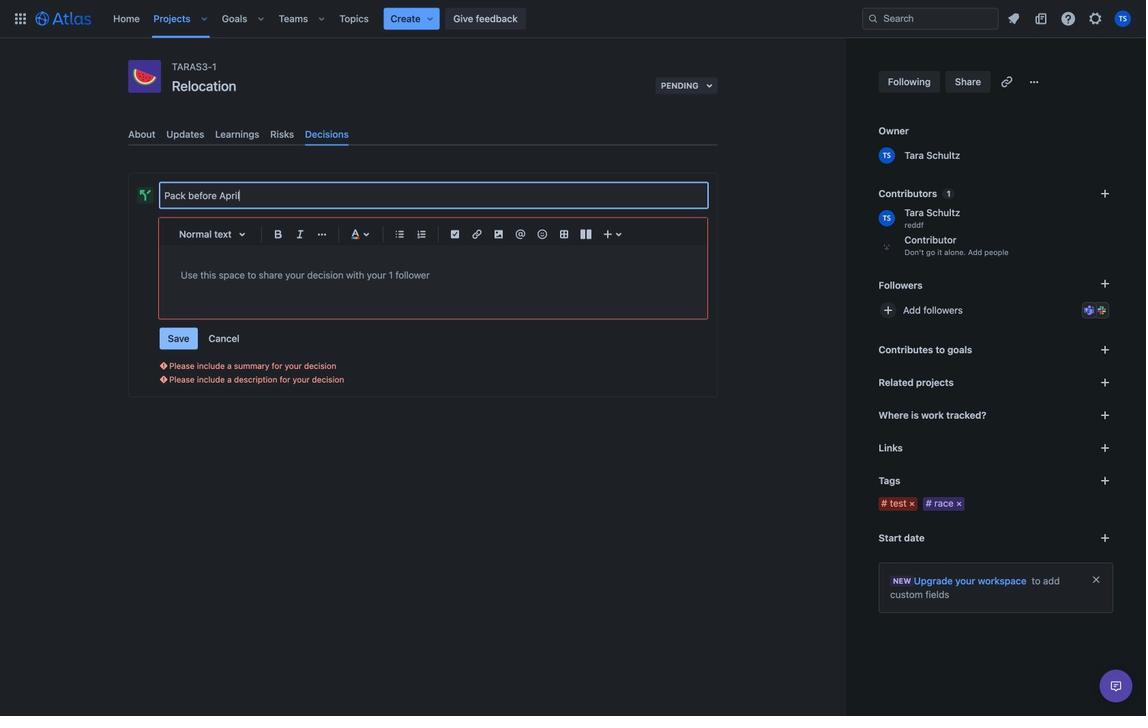 Task type: describe. For each thing, give the bounding box(es) containing it.
notifications image
[[1006, 11, 1022, 27]]

set start date image
[[1097, 530, 1114, 547]]

top element
[[8, 0, 862, 38]]

decision icon image
[[140, 190, 151, 201]]

search image
[[868, 13, 879, 24]]

error image
[[158, 374, 169, 385]]

2 close tag image from the left
[[954, 499, 965, 510]]

What's the summary of your decision? text field
[[160, 183, 708, 208]]

list formating group
[[389, 224, 433, 245]]

table ⇧⌥t image
[[556, 226, 572, 243]]

action item [] image
[[447, 226, 463, 243]]

italic ⌘i image
[[292, 226, 308, 243]]

link ⌘k image
[[469, 226, 485, 243]]

add link image
[[1097, 440, 1114, 456]]

help image
[[1060, 11, 1077, 27]]

Main content area, start typing to enter text. text field
[[181, 267, 686, 284]]

bullet list ⌘⇧8 image
[[392, 226, 408, 243]]

add goals image
[[1097, 342, 1114, 358]]

add image, video, or file image
[[491, 226, 507, 243]]

add team or contributors image
[[1097, 186, 1114, 202]]



Task type: vqa. For each thing, say whether or not it's contained in the screenshot.
Mention @ Image
yes



Task type: locate. For each thing, give the bounding box(es) containing it.
switch to... image
[[12, 11, 29, 27]]

slack logo showing nan channels are connected to this project image
[[1096, 305, 1107, 316]]

msteams logo showing  channels are connected to this project image
[[1084, 305, 1095, 316]]

tab list
[[123, 123, 723, 146]]

error image
[[158, 361, 169, 372]]

1 close tag image from the left
[[907, 499, 918, 510]]

emoji : image
[[534, 226, 551, 243]]

add work tracking links image
[[1097, 407, 1114, 424]]

open intercom messenger image
[[1108, 678, 1124, 695]]

account image
[[1115, 11, 1131, 27]]

1 horizontal spatial close tag image
[[954, 499, 965, 510]]

add tag image
[[1097, 473, 1114, 489]]

close tag image
[[907, 499, 918, 510], [954, 499, 965, 510]]

add related project image
[[1097, 375, 1114, 391]]

mention @ image
[[512, 226, 529, 243]]

banner
[[0, 0, 1146, 38]]

group
[[160, 328, 248, 350]]

bold ⌘b image
[[270, 226, 287, 243]]

add a follower image
[[1097, 276, 1114, 292]]

text formatting group
[[267, 224, 333, 245]]

None search field
[[862, 8, 999, 30]]

more formatting image
[[314, 226, 330, 243]]

layouts image
[[578, 226, 594, 243]]

settings image
[[1088, 11, 1104, 27]]

add follower image
[[880, 302, 897, 319]]

0 horizontal spatial close tag image
[[907, 499, 918, 510]]

close banner image
[[1091, 575, 1102, 585]]

numbered list ⌘⇧7 image
[[413, 226, 430, 243]]

Search field
[[862, 8, 999, 30]]



